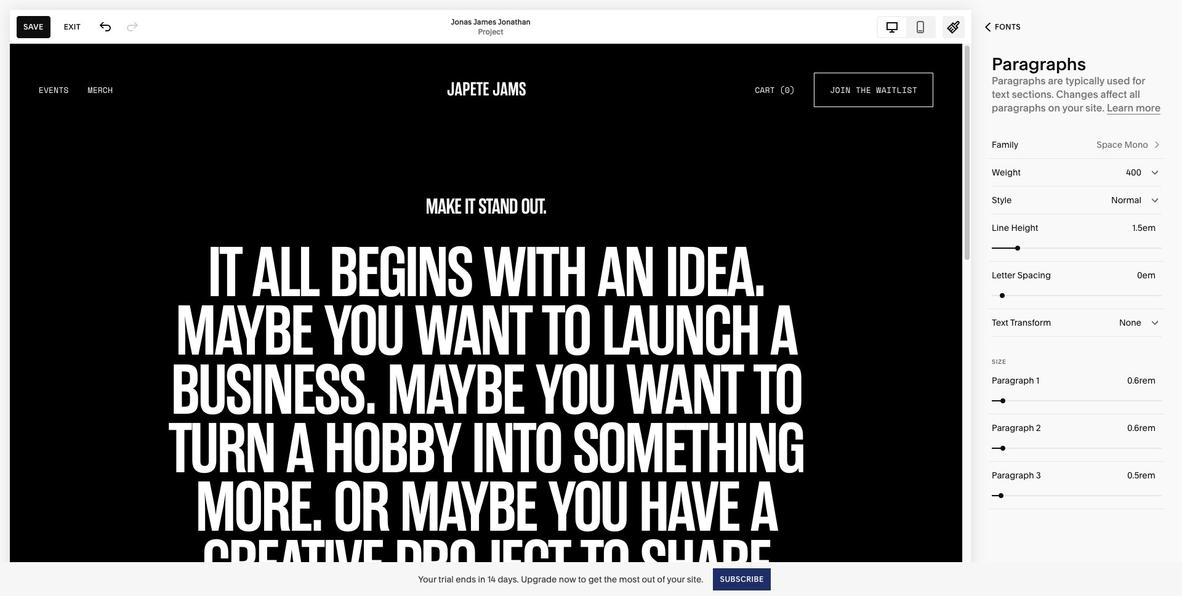 Task type: locate. For each thing, give the bounding box(es) containing it.
1 vertical spatial site.
[[687, 574, 704, 585]]

0 horizontal spatial your
[[667, 574, 685, 585]]

tab list
[[878, 17, 935, 37]]

Paragraph 1 text field
[[1128, 374, 1158, 387]]

jonas james jonathan project
[[451, 17, 531, 36]]

1 vertical spatial your
[[667, 574, 685, 585]]

1 paragraphs from the top
[[992, 54, 1086, 75]]

2 paragraphs from the top
[[992, 75, 1046, 87]]

paragraph down size
[[992, 375, 1034, 386]]

weight
[[992, 167, 1021, 178]]

paragraph for paragraph 3
[[992, 470, 1034, 481]]

Paragraph 1 range field
[[992, 387, 1162, 414]]

save
[[23, 22, 44, 31]]

height
[[1011, 222, 1039, 233]]

changes
[[1056, 88, 1098, 100]]

None field
[[992, 159, 1162, 186], [992, 187, 1162, 214], [992, 309, 1162, 336], [992, 159, 1162, 186], [992, 187, 1162, 214], [992, 309, 1162, 336]]

your down changes in the top of the page
[[1063, 102, 1083, 114]]

spacing
[[1018, 270, 1051, 281]]

Paragraph 2 text field
[[1128, 421, 1158, 435]]

learn
[[1107, 102, 1134, 114]]

text
[[992, 88, 1010, 100]]

your right of
[[667, 574, 685, 585]]

paragraph
[[992, 375, 1034, 386], [992, 422, 1034, 434], [992, 470, 1034, 481]]

paragraph 1
[[992, 375, 1040, 386]]

site. down changes in the top of the page
[[1086, 102, 1105, 114]]

0 vertical spatial paragraph
[[992, 375, 1034, 386]]

ends
[[456, 574, 476, 585]]

site. right of
[[687, 574, 704, 585]]

project
[[478, 27, 503, 36]]

your
[[1063, 102, 1083, 114], [667, 574, 685, 585]]

learn more link
[[1107, 102, 1161, 115]]

1 vertical spatial paragraph
[[992, 422, 1034, 434]]

for
[[1133, 75, 1145, 87]]

2 paragraph from the top
[[992, 422, 1034, 434]]

text
[[992, 317, 1009, 328]]

space mono
[[1097, 139, 1149, 150]]

most
[[619, 574, 640, 585]]

save button
[[17, 16, 50, 38]]

paragraphs for paragraphs
[[992, 54, 1086, 75]]

line
[[992, 222, 1009, 233]]

none
[[1120, 317, 1142, 328]]

14
[[488, 574, 496, 585]]

paragraphs are typically used for text sections. changes affect all paragraphs on your site.
[[992, 75, 1145, 114]]

of
[[657, 574, 665, 585]]

1 horizontal spatial your
[[1063, 102, 1083, 114]]

0 vertical spatial your
[[1063, 102, 1083, 114]]

more
[[1136, 102, 1161, 114]]

1 paragraph from the top
[[992, 375, 1034, 386]]

Paragraph 3 text field
[[1128, 469, 1158, 482]]

1 horizontal spatial site.
[[1086, 102, 1105, 114]]

paragraphs inside paragraphs are typically used for text sections. changes affect all paragraphs on your site.
[[992, 75, 1046, 87]]

site.
[[1086, 102, 1105, 114], [687, 574, 704, 585]]

Letter Spacing range field
[[992, 282, 1162, 309]]

paragraph left 2
[[992, 422, 1034, 434]]

exit
[[64, 22, 81, 31]]

3 paragraph from the top
[[992, 470, 1034, 481]]

are
[[1048, 75, 1063, 87]]

learn more
[[1107, 102, 1161, 114]]

letter spacing
[[992, 270, 1051, 281]]

2 vertical spatial paragraph
[[992, 470, 1034, 481]]

0 horizontal spatial site.
[[687, 574, 704, 585]]

site. inside paragraphs are typically used for text sections. changes affect all paragraphs on your site.
[[1086, 102, 1105, 114]]

paragraphs
[[992, 54, 1086, 75], [992, 75, 1046, 87]]

in
[[478, 574, 485, 585]]

exit button
[[57, 16, 88, 38]]

fonts
[[995, 22, 1021, 31]]

0 vertical spatial site.
[[1086, 102, 1105, 114]]

used
[[1107, 75, 1130, 87]]

line height
[[992, 222, 1039, 233]]

upgrade
[[521, 574, 557, 585]]

size
[[992, 358, 1007, 365]]

paragraph left 3
[[992, 470, 1034, 481]]

3
[[1036, 470, 1041, 481]]



Task type: vqa. For each thing, say whether or not it's contained in the screenshot.
leftmost also
no



Task type: describe. For each thing, give the bounding box(es) containing it.
Paragraph 3 range field
[[992, 482, 1162, 509]]

trial
[[439, 574, 454, 585]]

jonas
[[451, 17, 472, 26]]

400
[[1126, 167, 1142, 178]]

your
[[418, 574, 436, 585]]

1
[[1036, 375, 1040, 386]]

now
[[559, 574, 576, 585]]

family
[[992, 139, 1019, 150]]

Paragraph 2 range field
[[992, 434, 1162, 462]]

sections.
[[1012, 88, 1054, 100]]

all
[[1130, 88, 1140, 100]]

text transform
[[992, 317, 1051, 328]]

jonathan
[[498, 17, 531, 26]]

mono
[[1125, 139, 1149, 150]]

paragraph for paragraph 2
[[992, 422, 1034, 434]]

typically
[[1066, 75, 1105, 87]]

get
[[589, 574, 602, 585]]

your inside paragraphs are typically used for text sections. changes affect all paragraphs on your site.
[[1063, 102, 1083, 114]]

Line Height text field
[[1132, 221, 1158, 235]]

style
[[992, 195, 1012, 206]]

subscribe
[[720, 574, 764, 583]]

affect
[[1101, 88, 1127, 100]]

paragraphs
[[992, 102, 1046, 114]]

the
[[604, 574, 617, 585]]

paragraphs for paragraphs are typically used for text sections. changes affect all paragraphs on your site.
[[992, 75, 1046, 87]]

paragraph 2
[[992, 422, 1041, 434]]

subscribe button
[[713, 568, 771, 590]]

your trial ends in 14 days. upgrade now to get the most out of your site.
[[418, 574, 704, 585]]

space
[[1097, 139, 1123, 150]]

paragraph 3
[[992, 470, 1041, 481]]

Letter Spacing text field
[[1137, 268, 1158, 282]]

Line Height range field
[[992, 234, 1162, 261]]

fonts button
[[972, 14, 1035, 41]]

normal
[[1112, 195, 1142, 206]]

2
[[1036, 422, 1041, 434]]

to
[[578, 574, 586, 585]]

transform
[[1010, 317, 1051, 328]]

out
[[642, 574, 655, 585]]

days.
[[498, 574, 519, 585]]

on
[[1048, 102, 1061, 114]]

paragraph for paragraph 1
[[992, 375, 1034, 386]]

letter
[[992, 270, 1016, 281]]

james
[[473, 17, 496, 26]]



